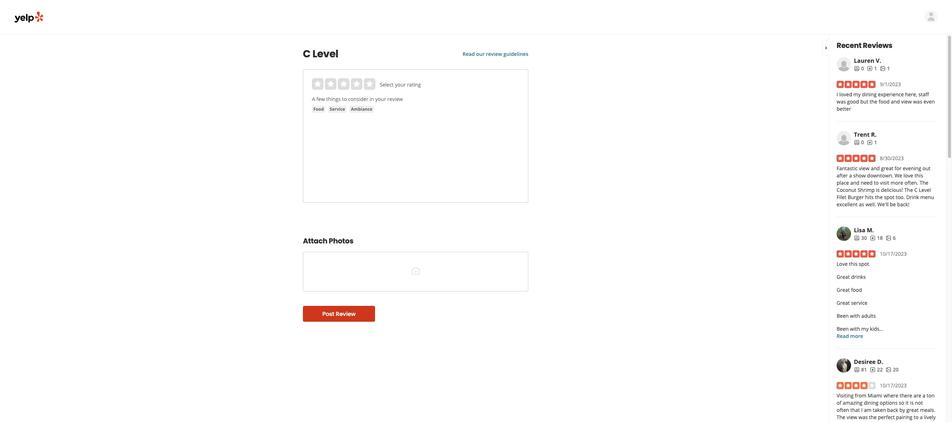 Task type: describe. For each thing, give the bounding box(es) containing it.
pairing
[[896, 414, 913, 421]]

excellent
[[837, 201, 858, 208]]

great inside visiting from miami where there are a ton of amazing dining options so it is not often that i am taken back by great meals. the view was the perfect pairing to a lively ambiance at sunset. the lobster blt
[[907, 407, 919, 413]]

photos element for lisa m.
[[886, 234, 896, 242]]

0 horizontal spatial and
[[851, 179, 860, 186]]

adults
[[862, 312, 876, 319]]

5 star rating image for trent r.
[[837, 155, 876, 162]]

hits
[[865, 194, 874, 201]]

great inside fantastic view and great for evening out after a show downtown.  we love this place and need to visit more often.  the coconut shrimp is delicious!  the c level filet burger hits the spot too.  drink menu excellent as well.  we'll be back!
[[881, 165, 894, 172]]

photos element for lauren v.
[[880, 65, 890, 72]]

a inside fantastic view and great for evening out after a show downtown.  we love this place and need to visit more often.  the coconut shrimp is delicious!  the c level filet burger hits the spot too.  drink menu excellent as well.  we'll be back!
[[849, 172, 852, 179]]

love this spot
[[837, 260, 869, 267]]

16 review v2 image for lauren
[[867, 66, 873, 71]]

staff
[[919, 91, 929, 98]]

0 horizontal spatial this
[[849, 260, 858, 267]]

attach photos
[[303, 236, 353, 246]]

back
[[887, 407, 898, 413]]

16 friends v2 image for trent r.
[[854, 140, 860, 145]]

1 for v.
[[874, 65, 877, 72]]

been with my kids…
[[837, 325, 884, 332]]

here,
[[905, 91, 917, 98]]

review
[[336, 310, 356, 318]]

view inside fantastic view and great for evening out after a show downtown.  we love this place and need to visit more often.  the coconut shrimp is delicious!  the c level filet burger hits the spot too.  drink menu excellent as well.  we'll be back!
[[859, 165, 870, 172]]

after
[[837, 172, 848, 179]]

16 friends v2 image for lauren v.
[[854, 66, 860, 71]]

i inside i loved my dining experience here, staff was good but the food and view was even better
[[837, 91, 838, 98]]

for
[[895, 165, 902, 172]]

0 vertical spatial your
[[395, 81, 406, 88]]

often.
[[905, 179, 919, 186]]

not
[[915, 399, 923, 406]]

place
[[837, 179, 849, 186]]

friends element for lisa
[[854, 234, 867, 242]]

lisa
[[854, 226, 866, 234]]

the right the 'often.'
[[920, 179, 929, 186]]

c inside fantastic view and great for evening out after a show downtown.  we love this place and need to visit more often.  the coconut shrimp is delicious!  the c level filet burger hits the spot too.  drink menu excellent as well.  we'll be back!
[[915, 186, 918, 193]]

16 review v2 image for trent
[[867, 140, 873, 145]]

been with adults
[[837, 312, 876, 319]]

it
[[906, 399, 909, 406]]

well.
[[866, 201, 876, 208]]

trent r.
[[854, 131, 877, 139]]

guidelines
[[504, 51, 528, 57]]

dining inside visiting from miami where there are a ton of amazing dining options so it is not often that i am taken back by great meals. the view was the perfect pairing to a lively ambiance at sunset. the lobster blt
[[864, 399, 879, 406]]

rating
[[407, 81, 421, 88]]

1 vertical spatial a
[[923, 392, 926, 399]]

desiree d.
[[854, 358, 883, 366]]

coconut
[[837, 186, 857, 193]]

a
[[312, 96, 315, 102]]

are
[[914, 392, 922, 399]]

more inside "dropdown button"
[[850, 333, 863, 339]]

i inside visiting from miami where there are a ton of amazing dining options so it is not often that i am taken back by great meals. the view was the perfect pairing to a lively ambiance at sunset. the lobster blt
[[861, 407, 863, 413]]

lauren
[[854, 57, 875, 65]]

photo of trent r. image
[[837, 131, 851, 145]]

need
[[861, 179, 873, 186]]

delicious!
[[881, 186, 903, 193]]

show
[[854, 172, 866, 179]]

reviews element for m.
[[870, 234, 883, 242]]

0 for lauren
[[861, 65, 864, 72]]

16 review v2 image for desiree
[[870, 367, 876, 373]]

menu
[[921, 194, 934, 201]]

lauren v.
[[854, 57, 881, 65]]

to inside fantastic view and great for evening out after a show downtown.  we love this place and need to visit more often.  the coconut shrimp is delicious!  the c level filet burger hits the spot too.  drink menu excellent as well.  we'll be back!
[[874, 179, 879, 186]]

service
[[330, 106, 345, 112]]

evening
[[903, 165, 922, 172]]

often
[[837, 407, 849, 413]]

shrimp
[[858, 186, 875, 193]]

amazing
[[843, 399, 863, 406]]

this inside fantastic view and great for evening out after a show downtown.  we love this place and need to visit more often.  the coconut shrimp is delicious!  the c level filet burger hits the spot too.  drink menu excellent as well.  we'll be back!
[[915, 172, 923, 179]]

0 horizontal spatial spot
[[859, 260, 869, 267]]

great for great food
[[837, 286, 850, 293]]

ambiance
[[837, 421, 860, 422]]

m.
[[867, 226, 874, 234]]

0 vertical spatial c
[[303, 47, 311, 61]]

my for dining
[[854, 91, 861, 98]]

8/30/2023
[[880, 155, 904, 162]]

ambiance
[[351, 106, 373, 112]]

to inside visiting from miami where there are a ton of amazing dining options so it is not often that i am taken back by great meals. the view was the perfect pairing to a lively ambiance at sunset. the lobster blt
[[914, 414, 919, 421]]

great drinks
[[837, 273, 866, 280]]

recent
[[837, 40, 862, 51]]

at
[[861, 421, 866, 422]]

i loved my dining experience here, staff was good but the food and view was even better
[[837, 91, 935, 112]]

1 vertical spatial review
[[388, 96, 403, 102]]

81
[[861, 366, 867, 373]]

of
[[837, 399, 842, 406]]

is inside visiting from miami where there are a ton of amazing dining options so it is not often that i am taken back by great meals. the view was the perfect pairing to a lively ambiance at sunset. the lobster blt
[[910, 399, 914, 406]]

post review button
[[303, 306, 375, 322]]

1 vertical spatial food
[[851, 286, 862, 293]]

out
[[923, 165, 931, 172]]

where
[[884, 392, 899, 399]]

ton
[[927, 392, 935, 399]]

and inside i loved my dining experience here, staff was good but the food and view was even better
[[891, 98, 900, 105]]

downtown.
[[867, 172, 894, 179]]

desiree
[[854, 358, 876, 366]]

been for been with my kids…
[[837, 325, 849, 332]]

the inside fantastic view and great for evening out after a show downtown.  we love this place and need to visit more often.  the coconut shrimp is delicious!  the c level filet burger hits the spot too.  drink menu excellent as well.  we'll be back!
[[875, 194, 883, 201]]

attach
[[303, 236, 327, 246]]

visiting
[[837, 392, 854, 399]]

burger
[[848, 194, 864, 201]]

fantastic
[[837, 165, 858, 172]]

20
[[893, 366, 899, 373]]

service
[[851, 299, 868, 306]]

photos
[[329, 236, 353, 246]]

options
[[880, 399, 898, 406]]

loved
[[840, 91, 852, 98]]

read more
[[837, 333, 863, 339]]

more inside fantastic view and great for evening out after a show downtown.  we love this place and need to visit more often.  the coconut shrimp is delicious!  the c level filet burger hits the spot too.  drink menu excellent as well.  we'll be back!
[[891, 179, 903, 186]]

love
[[904, 172, 914, 179]]

dining inside i loved my dining experience here, staff was good but the food and view was even better
[[862, 91, 877, 98]]

the down often
[[837, 414, 846, 421]]

post
[[322, 310, 334, 318]]

9/1/2023
[[880, 81, 901, 88]]

photo of lauren v. image
[[837, 57, 851, 71]]

friends element for trent
[[854, 139, 864, 146]]

30
[[861, 234, 867, 241]]

10/17/2023 for desiree d.
[[880, 382, 907, 389]]

1 for r.
[[874, 139, 877, 146]]

reviews element for d.
[[870, 366, 883, 373]]

read more button
[[837, 333, 863, 340]]



Task type: vqa. For each thing, say whether or not it's contained in the screenshot.
nori
no



Task type: locate. For each thing, give the bounding box(es) containing it.
2 vertical spatial a
[[920, 414, 923, 421]]

our
[[476, 51, 485, 57]]

1 down r.
[[874, 139, 877, 146]]

0 horizontal spatial i
[[837, 91, 838, 98]]

is inside fantastic view and great for evening out after a show downtown.  we love this place and need to visit more often.  the coconut shrimp is delicious!  the c level filet burger hits the spot too.  drink menu excellent as well.  we'll be back!
[[876, 186, 880, 193]]

reviews element
[[867, 65, 877, 72], [867, 139, 877, 146], [870, 234, 883, 242], [870, 366, 883, 373]]

photo of lisa m. image
[[837, 227, 851, 241]]

0 vertical spatial more
[[891, 179, 903, 186]]

level up the menu
[[919, 186, 931, 193]]

0 vertical spatial read
[[463, 51, 475, 57]]

None radio
[[325, 78, 337, 90], [364, 78, 376, 90], [325, 78, 337, 90], [364, 78, 376, 90]]

a few things to consider in your review
[[312, 96, 403, 102]]

2 horizontal spatial to
[[914, 414, 919, 421]]

0 vertical spatial to
[[342, 96, 347, 102]]

to right pairing
[[914, 414, 919, 421]]

consider
[[348, 96, 368, 102]]

i left am
[[861, 407, 863, 413]]

1 horizontal spatial spot
[[884, 194, 895, 201]]

1 horizontal spatial great
[[907, 407, 919, 413]]

photos element right 18
[[886, 234, 896, 242]]

view down here,
[[901, 98, 912, 105]]

1 horizontal spatial this
[[915, 172, 923, 179]]

reviews element containing 18
[[870, 234, 883, 242]]

2 vertical spatial 16 friends v2 image
[[854, 235, 860, 241]]

friends element for desiree
[[854, 366, 867, 373]]

16 friends v2 image down lauren
[[854, 66, 860, 71]]

3 16 friends v2 image from the top
[[854, 235, 860, 241]]

the
[[920, 179, 929, 186], [905, 186, 913, 193], [837, 414, 846, 421], [885, 421, 894, 422]]

this right love
[[849, 260, 858, 267]]

0 vertical spatial my
[[854, 91, 861, 98]]

0 vertical spatial 10/17/2023
[[880, 250, 907, 257]]

0 vertical spatial level
[[313, 47, 338, 61]]

reviews element containing 22
[[870, 366, 883, 373]]

your
[[395, 81, 406, 88], [375, 96, 386, 102]]

friends element down desiree
[[854, 366, 867, 373]]

18
[[877, 234, 883, 241]]

3 5 star rating image from the top
[[837, 250, 876, 258]]

c level
[[303, 47, 338, 61]]

with for my
[[850, 325, 860, 332]]

photo of desiree d. image
[[837, 358, 851, 373]]

my inside i loved my dining experience here, staff was good but the food and view was even better
[[854, 91, 861, 98]]

2 vertical spatial 16 review v2 image
[[870, 367, 876, 373]]

great down love
[[837, 273, 850, 280]]

been down great service at the bottom
[[837, 312, 849, 319]]

1 horizontal spatial c
[[915, 186, 918, 193]]

this
[[915, 172, 923, 179], [849, 260, 858, 267]]

in
[[370, 96, 374, 102]]

level inside fantastic view and great for evening out after a show downtown.  we love this place and need to visit more often.  the coconut shrimp is delicious!  the c level filet burger hits the spot too.  drink menu excellent as well.  we'll be back!
[[919, 186, 931, 193]]

16 review v2 image down the lauren v.
[[867, 66, 873, 71]]

reviews element for r.
[[867, 139, 877, 146]]

1 horizontal spatial was
[[859, 414, 868, 421]]

reviews element down the lauren v.
[[867, 65, 877, 72]]

0 vertical spatial food
[[879, 98, 890, 105]]

0 vertical spatial 16 photos v2 image
[[880, 66, 886, 71]]

photos element for desiree d.
[[886, 366, 899, 373]]

1 horizontal spatial more
[[891, 179, 903, 186]]

0 horizontal spatial great
[[881, 165, 894, 172]]

love
[[837, 260, 848, 267]]

lively
[[924, 414, 936, 421]]

2 with from the top
[[850, 325, 860, 332]]

but
[[861, 98, 869, 105]]

great down it
[[907, 407, 919, 413]]

and down experience at right
[[891, 98, 900, 105]]

friends element containing 30
[[854, 234, 867, 242]]

1 horizontal spatial is
[[910, 399, 914, 406]]

by
[[900, 407, 905, 413]]

0 vertical spatial with
[[850, 312, 860, 319]]

2 horizontal spatial was
[[913, 98, 922, 105]]

2 vertical spatial to
[[914, 414, 919, 421]]

meals.
[[920, 407, 936, 413]]

be
[[890, 201, 896, 208]]

miami
[[868, 392, 883, 399]]

view inside visiting from miami where there are a ton of amazing dining options so it is not often that i am taken back by great meals. the view was the perfect pairing to a lively ambiance at sunset. the lobster blt
[[847, 414, 857, 421]]

1 vertical spatial been
[[837, 325, 849, 332]]

16 friends v2 image
[[854, 367, 860, 373]]

2 vertical spatial and
[[851, 179, 860, 186]]

0 horizontal spatial my
[[854, 91, 861, 98]]

back!
[[897, 201, 910, 208]]

1 horizontal spatial level
[[919, 186, 931, 193]]

1 vertical spatial and
[[871, 165, 880, 172]]

v.
[[876, 57, 881, 65]]

1 horizontal spatial view
[[859, 165, 870, 172]]

friends element down trent
[[854, 139, 864, 146]]

2 5 star rating image from the top
[[837, 155, 876, 162]]

0 vertical spatial been
[[837, 312, 849, 319]]

to right things
[[342, 96, 347, 102]]

lisa m.
[[854, 226, 874, 234]]

the down the 'often.'
[[905, 186, 913, 193]]

visiting from miami where there are a ton of amazing dining options so it is not often that i am taken back by great meals. the view was the perfect pairing to a lively ambiance at sunset. the lobster blt
[[837, 392, 936, 422]]

0 vertical spatial i
[[837, 91, 838, 98]]

dining up am
[[864, 399, 879, 406]]

fantastic view and great for evening out after a show downtown.  we love this place and need to visit more often.  the coconut shrimp is delicious!  the c level filet burger hits the spot too.  drink menu excellent as well.  we'll be back!
[[837, 165, 934, 208]]

1 vertical spatial is
[[910, 399, 914, 406]]

from
[[855, 392, 867, 399]]

5 star rating image for lauren v.
[[837, 81, 876, 88]]

16 photos v2 image left 6
[[886, 235, 892, 241]]

photos element right 22
[[886, 366, 899, 373]]

been for been with adults
[[837, 312, 849, 319]]

0 horizontal spatial review
[[388, 96, 403, 102]]

1 vertical spatial view
[[859, 165, 870, 172]]

0 horizontal spatial view
[[847, 414, 857, 421]]

review right 'our'
[[486, 51, 502, 57]]

taken
[[873, 407, 886, 413]]

read left 'our'
[[463, 51, 475, 57]]

1 vertical spatial 16 photos v2 image
[[886, 235, 892, 241]]

more down been with my kids… on the right bottom of the page
[[850, 333, 863, 339]]

was up 'at'
[[859, 414, 868, 421]]

was down staff
[[913, 98, 922, 105]]

0 vertical spatial and
[[891, 98, 900, 105]]

reviews element down m.
[[870, 234, 883, 242]]

perfect
[[878, 414, 895, 421]]

food inside i loved my dining experience here, staff was good but the food and view was even better
[[879, 98, 890, 105]]

view inside i loved my dining experience here, staff was good but the food and view was even better
[[901, 98, 912, 105]]

22
[[877, 366, 883, 373]]

read
[[463, 51, 475, 57], [837, 333, 849, 339]]

0 down trent
[[861, 139, 864, 146]]

been
[[837, 312, 849, 319], [837, 325, 849, 332]]

16 photos v2 image for lauren v.
[[880, 66, 886, 71]]

the up the sunset.
[[869, 414, 877, 421]]

1 vertical spatial with
[[850, 325, 860, 332]]

select
[[380, 81, 394, 88]]

dining
[[862, 91, 877, 98], [864, 399, 879, 406]]

10/17/2023 for lisa m.
[[880, 250, 907, 257]]

is right shrimp
[[876, 186, 880, 193]]

i left loved
[[837, 91, 838, 98]]

the
[[870, 98, 878, 105], [875, 194, 883, 201], [869, 414, 877, 421]]

attach photos image
[[411, 267, 420, 275]]

0 vertical spatial review
[[486, 51, 502, 57]]

5 star rating image for lisa m.
[[837, 250, 876, 258]]

been up read more at the right of the page
[[837, 325, 849, 332]]

0 for trent
[[861, 139, 864, 146]]

0 down lauren
[[861, 65, 864, 72]]

1 horizontal spatial review
[[486, 51, 502, 57]]

reviews element down r.
[[867, 139, 877, 146]]

with up read more at the right of the page
[[850, 325, 860, 332]]

16 photos v2 image
[[880, 66, 886, 71], [886, 235, 892, 241], [886, 367, 892, 373]]

dining up but
[[862, 91, 877, 98]]

6
[[893, 234, 896, 241]]

1 vertical spatial great
[[907, 407, 919, 413]]

3 friends element from the top
[[854, 234, 867, 242]]

2 horizontal spatial and
[[891, 98, 900, 105]]

with for adults
[[850, 312, 860, 319]]

1 16 friends v2 image from the top
[[854, 66, 860, 71]]

0 vertical spatial a
[[849, 172, 852, 179]]

2 friends element from the top
[[854, 139, 864, 146]]

food
[[879, 98, 890, 105], [851, 286, 862, 293]]

16 photos v2 image for desiree d.
[[886, 367, 892, 373]]

1 vertical spatial great
[[837, 286, 850, 293]]

photos element containing 6
[[886, 234, 896, 242]]

2 great from the top
[[837, 286, 850, 293]]

1 vertical spatial the
[[875, 194, 883, 201]]

16 photos v2 image down 'v.'
[[880, 66, 886, 71]]

level
[[313, 47, 338, 61], [919, 186, 931, 193]]

my left kids…
[[862, 325, 869, 332]]

review down select your rating
[[388, 96, 403, 102]]

great down the great food
[[837, 299, 850, 306]]

1 vertical spatial 0
[[861, 139, 864, 146]]

1 great from the top
[[837, 273, 850, 280]]

is right it
[[910, 399, 914, 406]]

1 vertical spatial 5 star rating image
[[837, 155, 876, 162]]

5 star rating image up loved
[[837, 81, 876, 88]]

1 vertical spatial my
[[862, 325, 869, 332]]

photos element containing 1
[[880, 65, 890, 72]]

sunset.
[[867, 421, 884, 422]]

1 vertical spatial spot
[[859, 260, 869, 267]]

visit
[[880, 179, 890, 186]]

great down great drinks
[[837, 286, 850, 293]]

there
[[900, 392, 913, 399]]

great service
[[837, 299, 868, 306]]

1 vertical spatial your
[[375, 96, 386, 102]]

1 horizontal spatial to
[[874, 179, 879, 186]]

1 vertical spatial photos element
[[886, 234, 896, 242]]

2 vertical spatial photos element
[[886, 366, 899, 373]]

photos element containing 20
[[886, 366, 899, 373]]

things
[[326, 96, 341, 102]]

10/17/2023 down 6
[[880, 250, 907, 257]]

and down show
[[851, 179, 860, 186]]

is
[[876, 186, 880, 193], [910, 399, 914, 406]]

2 vertical spatial the
[[869, 414, 877, 421]]

1 horizontal spatial your
[[395, 81, 406, 88]]

2 10/17/2023 from the top
[[880, 382, 907, 389]]

the up we'll
[[875, 194, 883, 201]]

0 horizontal spatial more
[[850, 333, 863, 339]]

1 horizontal spatial i
[[861, 407, 863, 413]]

0 horizontal spatial c
[[303, 47, 311, 61]]

0 vertical spatial great
[[881, 165, 894, 172]]

read inside "dropdown button"
[[837, 333, 849, 339]]

0 horizontal spatial food
[[851, 286, 862, 293]]

5 star rating image up the love this spot
[[837, 250, 876, 258]]

tyler b. image
[[925, 10, 938, 23]]

0 horizontal spatial was
[[837, 98, 846, 105]]

a left the lively
[[920, 414, 923, 421]]

i
[[837, 91, 838, 98], [861, 407, 863, 413]]

c
[[303, 47, 311, 61], [915, 186, 918, 193]]

2 0 from the top
[[861, 139, 864, 146]]

food
[[313, 106, 324, 112]]

friends element
[[854, 65, 864, 72], [854, 139, 864, 146], [854, 234, 867, 242], [854, 366, 867, 373]]

reviews
[[863, 40, 893, 51]]

16 review v2 image
[[870, 235, 876, 241]]

0 horizontal spatial your
[[375, 96, 386, 102]]

1 10/17/2023 from the top
[[880, 250, 907, 257]]

2 vertical spatial view
[[847, 414, 857, 421]]

was inside visiting from miami where there are a ton of amazing dining options so it is not often that i am taken back by great meals. the view was the perfect pairing to a lively ambiance at sunset. the lobster blt
[[859, 414, 868, 421]]

more down we
[[891, 179, 903, 186]]

0 horizontal spatial level
[[313, 47, 338, 61]]

5 star rating image
[[837, 81, 876, 88], [837, 155, 876, 162], [837, 250, 876, 258]]

None radio
[[312, 78, 324, 90], [338, 78, 350, 90], [351, 78, 363, 90], [312, 78, 324, 90], [338, 78, 350, 90], [351, 78, 363, 90]]

filet
[[837, 194, 847, 201]]

2 16 friends v2 image from the top
[[854, 140, 860, 145]]

read for read our review guidelines
[[463, 51, 475, 57]]

1 with from the top
[[850, 312, 860, 319]]

2 vertical spatial 5 star rating image
[[837, 250, 876, 258]]

read for read more
[[837, 333, 849, 339]]

10/17/2023
[[880, 250, 907, 257], [880, 382, 907, 389]]

1 vertical spatial dining
[[864, 399, 879, 406]]

r.
[[871, 131, 877, 139]]

was up better
[[837, 98, 846, 105]]

was
[[837, 98, 846, 105], [913, 98, 922, 105], [859, 414, 868, 421]]

0 vertical spatial this
[[915, 172, 923, 179]]

your right in
[[375, 96, 386, 102]]

1 up 9/1/2023
[[887, 65, 890, 72]]

0 vertical spatial 5 star rating image
[[837, 81, 876, 88]]

too.
[[896, 194, 905, 201]]

my up good
[[854, 91, 861, 98]]

16 friends v2 image left 30
[[854, 235, 860, 241]]

0 horizontal spatial is
[[876, 186, 880, 193]]

10/17/2023 up where
[[880, 382, 907, 389]]

1 down 'v.'
[[874, 65, 877, 72]]

0 vertical spatial great
[[837, 273, 850, 280]]

1 horizontal spatial and
[[871, 165, 880, 172]]

experience
[[878, 91, 904, 98]]

we
[[895, 172, 903, 179]]

friends element containing 81
[[854, 366, 867, 373]]

the right but
[[870, 98, 878, 105]]

we'll
[[878, 201, 889, 208]]

0 vertical spatial 16 review v2 image
[[867, 66, 873, 71]]

the down perfect
[[885, 421, 894, 422]]

spot up drinks
[[859, 260, 869, 267]]

0 horizontal spatial read
[[463, 51, 475, 57]]

0 vertical spatial 0
[[861, 65, 864, 72]]

view up ambiance
[[847, 414, 857, 421]]

4 friends element from the top
[[854, 366, 867, 373]]

food down experience at right
[[879, 98, 890, 105]]

the inside visiting from miami where there are a ton of amazing dining options so it is not often that i am taken back by great meals. the view was the perfect pairing to a lively ambiance at sunset. the lobster blt
[[869, 414, 877, 421]]

view up show
[[859, 165, 870, 172]]

this down evening
[[915, 172, 923, 179]]

1 vertical spatial this
[[849, 260, 858, 267]]

a right are
[[923, 392, 926, 399]]

0 vertical spatial is
[[876, 186, 880, 193]]

spot inside fantastic view and great for evening out after a show downtown.  we love this place and need to visit more often.  the coconut shrimp is delicious!  the c level filet burger hits the spot too.  drink menu excellent as well.  we'll be back!
[[884, 194, 895, 201]]

and
[[891, 98, 900, 105], [871, 165, 880, 172], [851, 179, 860, 186]]

a down fantastic
[[849, 172, 852, 179]]

am
[[864, 407, 872, 413]]

spot down delicious!
[[884, 194, 895, 201]]

my for kids…
[[862, 325, 869, 332]]

5 star rating image up fantastic
[[837, 155, 876, 162]]

1 5 star rating image from the top
[[837, 81, 876, 88]]

your left rating
[[395, 81, 406, 88]]

0 horizontal spatial to
[[342, 96, 347, 102]]

and up downtown.
[[871, 165, 880, 172]]

post review
[[322, 310, 356, 318]]

16 friends v2 image
[[854, 66, 860, 71], [854, 140, 860, 145], [854, 235, 860, 241]]

1 inside photos element
[[887, 65, 890, 72]]

to down downtown.
[[874, 179, 879, 186]]

0 vertical spatial the
[[870, 98, 878, 105]]

great up downtown.
[[881, 165, 894, 172]]

with down great service at the bottom
[[850, 312, 860, 319]]

1 vertical spatial to
[[874, 179, 879, 186]]

0 vertical spatial 16 friends v2 image
[[854, 66, 860, 71]]

photos element down 'v.'
[[880, 65, 890, 72]]

16 friends v2 image down trent
[[854, 140, 860, 145]]

friends element down the "lisa"
[[854, 234, 867, 242]]

16 review v2 image down r.
[[867, 140, 873, 145]]

great for great drinks
[[837, 273, 850, 280]]

0
[[861, 65, 864, 72], [861, 139, 864, 146]]

16 friends v2 image for lisa m.
[[854, 235, 860, 241]]

1 been from the top
[[837, 312, 849, 319]]

read down been with my kids… on the right bottom of the page
[[837, 333, 849, 339]]

food down drinks
[[851, 286, 862, 293]]

photos element
[[880, 65, 890, 72], [886, 234, 896, 242], [886, 366, 899, 373]]

1 vertical spatial 16 review v2 image
[[867, 140, 873, 145]]

rating element
[[312, 78, 376, 90]]

friends element for lauren
[[854, 65, 864, 72]]

4 star rating image
[[837, 382, 876, 389]]

1 friends element from the top
[[854, 65, 864, 72]]

16 photos v2 image left the 20
[[886, 367, 892, 373]]

close sidebar icon image
[[824, 45, 829, 51], [824, 45, 829, 51]]

1 vertical spatial 10/17/2023
[[880, 382, 907, 389]]

2 vertical spatial 16 photos v2 image
[[886, 367, 892, 373]]

even
[[924, 98, 935, 105]]

that
[[851, 407, 860, 413]]

the inside i loved my dining experience here, staff was good but the food and view was even better
[[870, 98, 878, 105]]

0 vertical spatial dining
[[862, 91, 877, 98]]

1 0 from the top
[[861, 65, 864, 72]]

friends element down lauren
[[854, 65, 864, 72]]

16 review v2 image
[[867, 66, 873, 71], [867, 140, 873, 145], [870, 367, 876, 373]]

drinks
[[851, 273, 866, 280]]

16 review v2 image left 22
[[870, 367, 876, 373]]

16 photos v2 image for lisa m.
[[886, 235, 892, 241]]

reviews element for v.
[[867, 65, 877, 72]]

0 vertical spatial photos element
[[880, 65, 890, 72]]

0 vertical spatial view
[[901, 98, 912, 105]]

1 horizontal spatial my
[[862, 325, 869, 332]]

kids…
[[870, 325, 884, 332]]

1 horizontal spatial food
[[879, 98, 890, 105]]

level up "rating" element
[[313, 47, 338, 61]]

reviews element down 'd.'
[[870, 366, 883, 373]]

good
[[847, 98, 859, 105]]

1 horizontal spatial read
[[837, 333, 849, 339]]

lobster
[[895, 421, 912, 422]]

more
[[891, 179, 903, 186], [850, 333, 863, 339]]

2 been from the top
[[837, 325, 849, 332]]

great food
[[837, 286, 862, 293]]

3 great from the top
[[837, 299, 850, 306]]

1 vertical spatial read
[[837, 333, 849, 339]]

2 horizontal spatial view
[[901, 98, 912, 105]]

spot
[[884, 194, 895, 201], [859, 260, 869, 267]]

great for great service
[[837, 299, 850, 306]]

1 vertical spatial c
[[915, 186, 918, 193]]

1 vertical spatial level
[[919, 186, 931, 193]]

so
[[899, 399, 905, 406]]

read our review guidelines
[[463, 51, 528, 57]]



